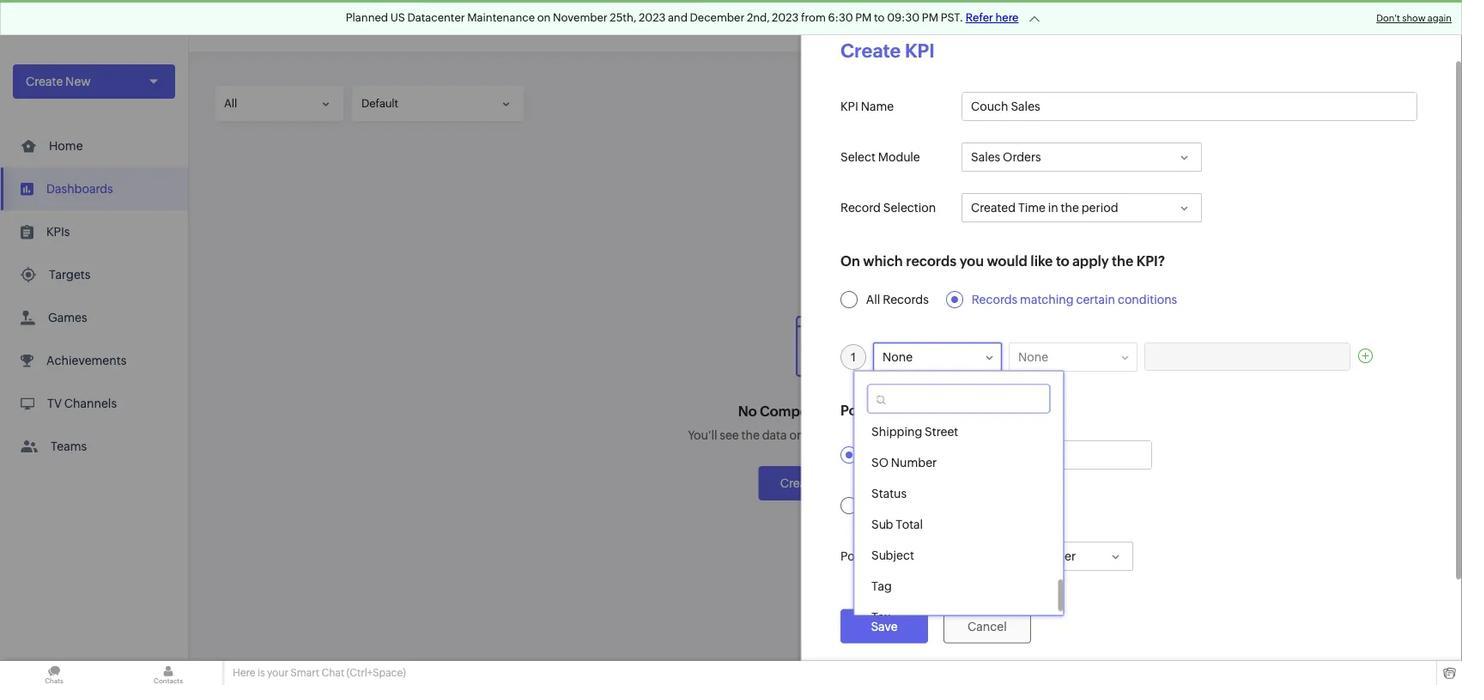 Task type: describe. For each thing, give the bounding box(es) containing it.
like
[[1031, 252, 1053, 268]]

as
[[1004, 498, 1016, 512]]

matching
[[1020, 292, 1074, 306]]

conditions
[[1118, 292, 1177, 306]]

2 pm from the left
[[922, 11, 939, 24]]

games
[[48, 311, 87, 325]]

tax
[[872, 611, 891, 625]]

1 horizontal spatial you
[[960, 252, 984, 268]]

your
[[267, 667, 288, 679]]

chats image
[[0, 661, 108, 685]]

which
[[863, 252, 903, 268]]

the right see on the bottom of the page
[[742, 428, 760, 442]]

subject option
[[854, 541, 1058, 571]]

data
[[762, 428, 787, 442]]

value
[[910, 498, 940, 512]]

computation
[[884, 402, 971, 418]]

0 vertical spatial kpi
[[905, 39, 935, 61]]

chat
[[321, 667, 344, 679]]

show
[[1402, 13, 1426, 24]]

components!
[[888, 428, 963, 442]]

user image
[[1409, 12, 1437, 39]]

1 pm from the left
[[855, 11, 872, 24]]

0 horizontal spatial to
[[874, 11, 885, 24]]

09:30
[[887, 11, 920, 24]]

and
[[668, 11, 688, 24]]

all records
[[866, 292, 929, 306]]

street
[[925, 425, 958, 439]]

1 vertical spatial to
[[1056, 252, 1069, 268]]

smart
[[291, 667, 319, 679]]

the up set
[[867, 428, 885, 442]]

yet!
[[888, 403, 913, 419]]

on
[[841, 252, 860, 268]]

module
[[878, 150, 920, 164]]

set points per record
[[866, 448, 983, 462]]

tax option
[[854, 602, 1058, 633]]

per
[[925, 448, 944, 462]]

orders
[[1003, 150, 1041, 164]]

1 horizontal spatial create
[[780, 477, 817, 490]]

tv
[[47, 397, 62, 410]]

record
[[841, 201, 881, 214]]

create kpi
[[841, 39, 935, 61]]

1 horizontal spatial new
[[820, 477, 845, 490]]

sales for sales order owner
[[971, 549, 1001, 563]]

no
[[738, 403, 757, 419]]

us
[[390, 11, 405, 24]]

the right of
[[956, 498, 975, 512]]

0 vertical spatial create new
[[26, 75, 91, 88]]

order
[[1003, 549, 1036, 563]]

list box containing shipping street
[[854, 417, 1063, 633]]

contacts image
[[114, 661, 222, 685]]

records matching certain conditions
[[972, 292, 1177, 306]]

point recipient
[[841, 549, 925, 563]]

Sales Order Owner field
[[962, 541, 1133, 571]]

component
[[760, 403, 838, 419]]

owner
[[1038, 549, 1076, 563]]

1 2023 from the left
[[639, 11, 666, 24]]

teams
[[51, 440, 87, 453]]

time
[[1018, 201, 1046, 214]]

status option
[[854, 479, 1058, 510]]

points computation
[[841, 402, 971, 418]]

use the value of the field as points
[[866, 498, 1054, 512]]

you'll
[[688, 428, 717, 442]]

datacenter
[[407, 11, 465, 24]]

in
[[1048, 201, 1059, 214]]

achievements
[[46, 354, 126, 368]]

1 vertical spatial create new
[[780, 477, 845, 490]]

don't show again link
[[1377, 13, 1452, 24]]

on which records you would like to apply the kpi?
[[841, 252, 1165, 268]]

would
[[987, 252, 1028, 268]]

cancel
[[968, 620, 1007, 633]]

sub
[[872, 518, 893, 532]]

field
[[977, 498, 1002, 512]]

is
[[258, 667, 265, 679]]

0 horizontal spatial new
[[65, 75, 91, 88]]

december
[[690, 11, 745, 24]]

kpi name
[[841, 99, 894, 113]]

motivator
[[39, 18, 102, 34]]

add
[[843, 428, 865, 442]]

1 vertical spatial you
[[820, 428, 841, 442]]

6:30
[[828, 11, 853, 24]]

2 none from the left
[[1018, 350, 1049, 364]]

point
[[841, 549, 870, 563]]

save
[[871, 620, 898, 633]]

2nd,
[[747, 11, 770, 24]]

targets
[[49, 268, 90, 282]]

0 vertical spatial create
[[841, 39, 901, 61]]

tag option
[[854, 571, 1058, 602]]

subject
[[872, 549, 914, 563]]



Task type: locate. For each thing, give the bounding box(es) containing it.
create down "once"
[[780, 477, 817, 490]]

shipping street
[[872, 425, 958, 439]]

0 horizontal spatial create new
[[26, 75, 91, 88]]

home
[[49, 139, 83, 153]]

use
[[866, 498, 887, 512]]

so
[[872, 456, 889, 470]]

sales order owner
[[971, 549, 1076, 563]]

pm left pst.
[[922, 11, 939, 24]]

no component added yet!
[[738, 403, 913, 419]]

2023 left and
[[639, 11, 666, 24]]

shipping street option
[[854, 417, 1058, 448]]

save button
[[841, 609, 928, 644]]

list containing home
[[0, 125, 188, 468]]

list box
[[854, 417, 1063, 633]]

so number option
[[854, 448, 1058, 479]]

tv channels
[[47, 397, 117, 410]]

1 horizontal spatial create new
[[780, 477, 845, 490]]

selection
[[883, 201, 936, 214]]

points
[[841, 402, 881, 418]]

Sales Orders field
[[962, 142, 1202, 171]]

0 horizontal spatial pm
[[855, 11, 872, 24]]

the
[[1061, 201, 1079, 214], [1112, 252, 1134, 268], [742, 428, 760, 442], [867, 428, 885, 442], [889, 498, 908, 512], [956, 498, 975, 512]]

pm right 6:30
[[855, 11, 872, 24]]

create down 6:30
[[841, 39, 901, 61]]

of
[[942, 498, 954, 512]]

1 records from the left
[[883, 292, 929, 306]]

2 horizontal spatial create
[[841, 39, 901, 61]]

records down on which records you would like to apply the kpi?
[[972, 292, 1018, 306]]

you left the would
[[960, 252, 984, 268]]

here is your smart chat (ctrl+space)
[[233, 667, 406, 679]]

25th,
[[610, 11, 637, 24]]

created time in the period
[[971, 201, 1119, 214]]

kpi down 09:30
[[905, 39, 935, 61]]

added
[[841, 403, 885, 419]]

0 horizontal spatial records
[[883, 292, 929, 306]]

shipping
[[872, 425, 922, 439]]

the up sub total
[[889, 498, 908, 512]]

kpis
[[46, 225, 70, 239]]

1 vertical spatial sales
[[971, 549, 1001, 563]]

kpi left name
[[841, 99, 859, 113]]

1 horizontal spatial 2023
[[772, 11, 799, 24]]

the inside the created time in the period field
[[1061, 201, 1079, 214]]

maintenance
[[467, 11, 535, 24]]

create new down "once"
[[780, 477, 845, 490]]

period
[[1082, 201, 1119, 214]]

1 none from the left
[[883, 350, 913, 364]]

channels
[[64, 397, 117, 410]]

none down matching
[[1018, 350, 1049, 364]]

number
[[891, 456, 937, 470]]

new down 'motivator'
[[65, 75, 91, 88]]

records
[[906, 252, 957, 268]]

new
[[65, 75, 91, 88], [820, 477, 845, 490]]

create new
[[26, 75, 91, 88], [780, 477, 845, 490]]

create new down 'motivator'
[[26, 75, 91, 88]]

don't
[[1377, 13, 1400, 24]]

None text field
[[963, 92, 1417, 120]]

records right all
[[883, 292, 929, 306]]

name
[[861, 99, 894, 113]]

don't show again
[[1377, 13, 1452, 24]]

0 horizontal spatial create
[[26, 75, 63, 88]]

sales left order
[[971, 549, 1001, 563]]

new down you'll see the data once you add the components! at bottom
[[820, 477, 845, 490]]

1 vertical spatial points
[[1019, 498, 1054, 512]]

points right as
[[1019, 498, 1054, 512]]

apply
[[1072, 252, 1109, 268]]

created
[[971, 201, 1016, 214]]

2023
[[639, 11, 666, 24], [772, 11, 799, 24]]

create down 'motivator'
[[26, 75, 63, 88]]

sub total
[[872, 518, 923, 532]]

list
[[0, 125, 188, 468]]

1 horizontal spatial points
[[1019, 498, 1054, 512]]

see
[[720, 428, 739, 442]]

0 vertical spatial to
[[874, 11, 885, 24]]

so number
[[872, 456, 937, 470]]

1 sales from the top
[[971, 150, 1001, 164]]

certain
[[1076, 292, 1115, 306]]

points down shipping
[[887, 448, 922, 462]]

0 horizontal spatial you
[[820, 428, 841, 442]]

2 2023 from the left
[[772, 11, 799, 24]]

status
[[872, 487, 907, 501]]

again
[[1428, 13, 1452, 24]]

0 horizontal spatial 2023
[[639, 11, 666, 24]]

sales left orders
[[971, 150, 1001, 164]]

2 records from the left
[[972, 292, 1018, 306]]

to right like
[[1056, 252, 1069, 268]]

tag
[[872, 580, 892, 594]]

total
[[896, 518, 923, 532]]

the left kpi?
[[1112, 252, 1134, 268]]

select module
[[841, 150, 920, 164]]

sub total option
[[854, 510, 1058, 541]]

1 horizontal spatial pm
[[922, 11, 939, 24]]

1 vertical spatial kpi
[[841, 99, 859, 113]]

record
[[946, 448, 983, 462]]

all
[[866, 292, 880, 306]]

1 horizontal spatial kpi
[[905, 39, 935, 61]]

pm
[[855, 11, 872, 24], [922, 11, 939, 24]]

you'll see the data once you add the components!
[[688, 428, 963, 442]]

here
[[233, 667, 255, 679]]

the right in
[[1061, 201, 1079, 214]]

you
[[960, 252, 984, 268], [820, 428, 841, 442]]

0 horizontal spatial points
[[887, 448, 922, 462]]

you left "add"
[[820, 428, 841, 442]]

1 vertical spatial new
[[820, 477, 845, 490]]

1 horizontal spatial records
[[972, 292, 1018, 306]]

record selection
[[841, 201, 936, 214]]

planned us datacenter maintenance on november 25th, 2023 and december 2nd, 2023 from 6:30 pm to 09:30 pm pst. refer here
[[346, 11, 1019, 24]]

1 horizontal spatial to
[[1056, 252, 1069, 268]]

(ctrl+space)
[[347, 667, 406, 679]]

0 horizontal spatial kpi
[[841, 99, 859, 113]]

0 vertical spatial sales
[[971, 150, 1001, 164]]

none up points computation
[[883, 350, 913, 364]]

0 vertical spatial you
[[960, 252, 984, 268]]

2023 right 2nd,
[[772, 11, 799, 24]]

2 sales from the top
[[971, 549, 1001, 563]]

kpi
[[905, 39, 935, 61], [841, 99, 859, 113]]

dashboards
[[46, 182, 113, 196]]

planned
[[346, 11, 388, 24]]

sales orders
[[971, 150, 1041, 164]]

once
[[789, 428, 818, 442]]

2 vertical spatial create
[[780, 477, 817, 490]]

select
[[841, 150, 876, 164]]

refer
[[966, 11, 993, 24]]

Created Time in the period field
[[962, 193, 1202, 222]]

none
[[883, 350, 913, 364], [1018, 350, 1049, 364]]

Add Points text field
[[1001, 441, 1151, 468]]

to left 09:30
[[874, 11, 885, 24]]

0 vertical spatial new
[[65, 75, 91, 88]]

1 horizontal spatial none
[[1018, 350, 1049, 364]]

refer here link
[[966, 11, 1019, 24]]

None text field
[[1145, 343, 1350, 370], [869, 385, 1049, 413], [1145, 343, 1350, 370], [869, 385, 1049, 413]]

on
[[537, 11, 551, 24]]

0 horizontal spatial none
[[883, 350, 913, 364]]

kpi?
[[1137, 252, 1165, 268]]

sales for sales orders
[[971, 150, 1001, 164]]

from
[[801, 11, 826, 24]]

1 vertical spatial create
[[26, 75, 63, 88]]

to
[[874, 11, 885, 24], [1056, 252, 1069, 268]]

0 vertical spatial points
[[887, 448, 922, 462]]

cancel button
[[944, 609, 1031, 644]]

recipient
[[872, 549, 925, 563]]



Task type: vqa. For each thing, say whether or not it's contained in the screenshot.
Calendar icon
no



